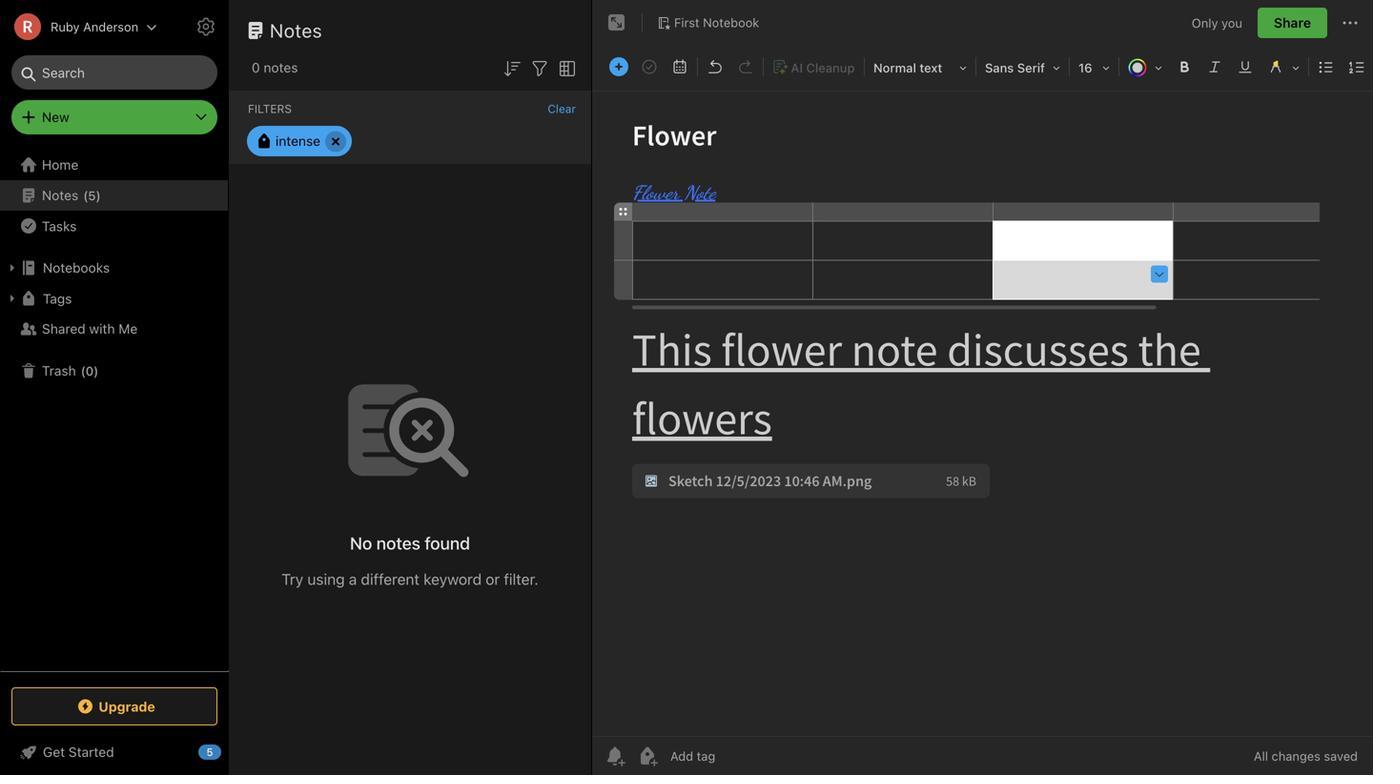 Task type: vqa. For each thing, say whether or not it's contained in the screenshot.
Notebooks
yes



Task type: describe. For each thing, give the bounding box(es) containing it.
tags button
[[0, 283, 228, 314]]

notes for 0
[[264, 60, 298, 75]]

5 inside help and learning task checklist field
[[206, 746, 213, 759]]

try using a different keyword or filter.
[[282, 570, 539, 588]]

add a reminder image
[[604, 745, 627, 768]]

Font family field
[[978, 53, 1067, 81]]

More actions field
[[1339, 8, 1362, 38]]

first
[[674, 15, 700, 30]]

notes for notes
[[270, 19, 322, 41]]

tree containing home
[[0, 150, 229, 670]]

you
[[1222, 15, 1243, 30]]

( for notes
[[83, 188, 88, 202]]

notebooks link
[[0, 253, 228, 283]]

new button
[[11, 100, 217, 134]]

filter.
[[504, 570, 539, 588]]

Add tag field
[[669, 748, 812, 764]]

only you
[[1192, 15, 1243, 30]]

Heading level field
[[867, 53, 974, 81]]

text
[[920, 61, 943, 75]]

Highlight field
[[1261, 53, 1307, 81]]

with
[[89, 321, 115, 337]]

try
[[282, 570, 303, 588]]

intense
[[276, 133, 320, 149]]

tasks
[[42, 218, 77, 234]]

0 notes
[[252, 60, 298, 75]]

notes ( 5 )
[[42, 187, 101, 203]]

16
[[1079, 61, 1093, 75]]

sans
[[985, 61, 1014, 75]]

ruby
[[51, 20, 80, 34]]

clear
[[548, 102, 576, 115]]

click to collapse image
[[222, 740, 236, 763]]

settings image
[[195, 15, 217, 38]]

Note Editor text field
[[592, 92, 1373, 736]]

Account field
[[0, 8, 158, 46]]

expand tags image
[[5, 291, 20, 306]]

found
[[425, 533, 470, 554]]

tags
[[43, 291, 72, 306]]

shared
[[42, 321, 86, 337]]

ruby anderson
[[51, 20, 138, 34]]

notebooks
[[43, 260, 110, 276]]

get
[[43, 744, 65, 760]]

note window element
[[592, 0, 1373, 775]]

) for notes
[[96, 188, 101, 202]]

expand notebooks image
[[5, 260, 20, 276]]

add tag image
[[636, 745, 659, 768]]

no notes found
[[350, 533, 470, 554]]

calendar event image
[[667, 53, 693, 80]]

Font color field
[[1122, 53, 1169, 81]]

home link
[[0, 150, 229, 180]]

filters
[[248, 102, 292, 115]]

home
[[42, 157, 78, 173]]

shared with me link
[[0, 314, 228, 344]]

notes for no
[[376, 533, 420, 554]]

only
[[1192, 15, 1218, 30]]

Font size field
[[1072, 53, 1117, 81]]

upgrade
[[98, 699, 155, 715]]

bold image
[[1171, 53, 1198, 80]]

0 vertical spatial 0
[[252, 60, 260, 75]]

changes
[[1272, 749, 1321, 763]]

get started
[[43, 744, 114, 760]]



Task type: locate. For each thing, give the bounding box(es) containing it.
tasks button
[[0, 211, 228, 241]]

undo image
[[702, 53, 729, 80]]

1 vertical spatial 0
[[86, 364, 94, 378]]

share button
[[1258, 8, 1328, 38]]

italic image
[[1202, 53, 1228, 80]]

5 left click to collapse image
[[206, 746, 213, 759]]

new
[[42, 109, 69, 125]]

1 vertical spatial (
[[81, 364, 86, 378]]

0 vertical spatial )
[[96, 188, 101, 202]]

0 horizontal spatial 5
[[88, 188, 96, 202]]

1 vertical spatial 5
[[206, 746, 213, 759]]

first notebook button
[[650, 10, 766, 36]]

( inside trash ( 0 )
[[81, 364, 86, 378]]

0 vertical spatial notes
[[264, 60, 298, 75]]

numbered list image
[[1344, 53, 1370, 80]]

tree
[[0, 150, 229, 670]]

0 horizontal spatial notes
[[264, 60, 298, 75]]

shared with me
[[42, 321, 138, 337]]

1 vertical spatial notes
[[376, 533, 420, 554]]

0 vertical spatial (
[[83, 188, 88, 202]]

first notebook
[[674, 15, 759, 30]]

notebook
[[703, 15, 759, 30]]

5 inside notes ( 5 )
[[88, 188, 96, 202]]

notes up filters
[[264, 60, 298, 75]]

Insert field
[[605, 53, 633, 80]]

anderson
[[83, 20, 138, 34]]

notes
[[264, 60, 298, 75], [376, 533, 420, 554]]

trash
[[42, 363, 76, 379]]

started
[[69, 744, 114, 760]]

5 down home link
[[88, 188, 96, 202]]

(
[[83, 188, 88, 202], [81, 364, 86, 378]]

expand note image
[[606, 11, 628, 34]]

notes for notes ( 5 )
[[42, 187, 78, 203]]

sans serif
[[985, 61, 1045, 75]]

1 vertical spatial )
[[94, 364, 99, 378]]

0 horizontal spatial 0
[[86, 364, 94, 378]]

a
[[349, 570, 357, 588]]

( down home link
[[83, 188, 88, 202]]

or
[[486, 570, 500, 588]]

0
[[252, 60, 260, 75], [86, 364, 94, 378]]

notes up different
[[376, 533, 420, 554]]

1 horizontal spatial 5
[[206, 746, 213, 759]]

all changes saved
[[1254, 749, 1358, 763]]

notes inside tree
[[42, 187, 78, 203]]

bulleted list image
[[1313, 53, 1340, 80]]

notes down home
[[42, 187, 78, 203]]

)
[[96, 188, 101, 202], [94, 364, 99, 378]]

different
[[361, 570, 420, 588]]

using
[[307, 570, 345, 588]]

) down home link
[[96, 188, 101, 202]]

) inside notes ( 5 )
[[96, 188, 101, 202]]

upgrade button
[[11, 688, 217, 726]]

1 vertical spatial notes
[[42, 187, 78, 203]]

None search field
[[25, 55, 204, 90]]

1 horizontal spatial notes
[[376, 533, 420, 554]]

) for trash
[[94, 364, 99, 378]]

) right trash
[[94, 364, 99, 378]]

underline image
[[1232, 53, 1259, 80]]

no
[[350, 533, 372, 554]]

0 vertical spatial notes
[[270, 19, 322, 41]]

View options field
[[551, 55, 579, 80]]

me
[[119, 321, 138, 337]]

5
[[88, 188, 96, 202], [206, 746, 213, 759]]

keyword
[[424, 570, 482, 588]]

0 inside trash ( 0 )
[[86, 364, 94, 378]]

add filters image
[[528, 57, 551, 80]]

0 horizontal spatial notes
[[42, 187, 78, 203]]

0 up filters
[[252, 60, 260, 75]]

serif
[[1017, 61, 1045, 75]]

Help and Learning task checklist field
[[0, 737, 229, 768]]

Sort options field
[[501, 55, 524, 80]]

) inside trash ( 0 )
[[94, 364, 99, 378]]

more actions image
[[1339, 11, 1362, 34]]

all
[[1254, 749, 1268, 763]]

( right trash
[[81, 364, 86, 378]]

notes up 0 notes
[[270, 19, 322, 41]]

normal
[[874, 61, 916, 75]]

( for trash
[[81, 364, 86, 378]]

clear button
[[548, 102, 576, 115]]

normal text
[[874, 61, 943, 75]]

0 vertical spatial 5
[[88, 188, 96, 202]]

1 horizontal spatial notes
[[270, 19, 322, 41]]

intense button
[[247, 126, 352, 156]]

0 right trash
[[86, 364, 94, 378]]

share
[[1274, 15, 1311, 31]]

Search text field
[[25, 55, 204, 90]]

Add filters field
[[528, 55, 551, 80]]

1 horizontal spatial 0
[[252, 60, 260, 75]]

saved
[[1324, 749, 1358, 763]]

trash ( 0 )
[[42, 363, 99, 379]]

notes
[[270, 19, 322, 41], [42, 187, 78, 203]]

( inside notes ( 5 )
[[83, 188, 88, 202]]



